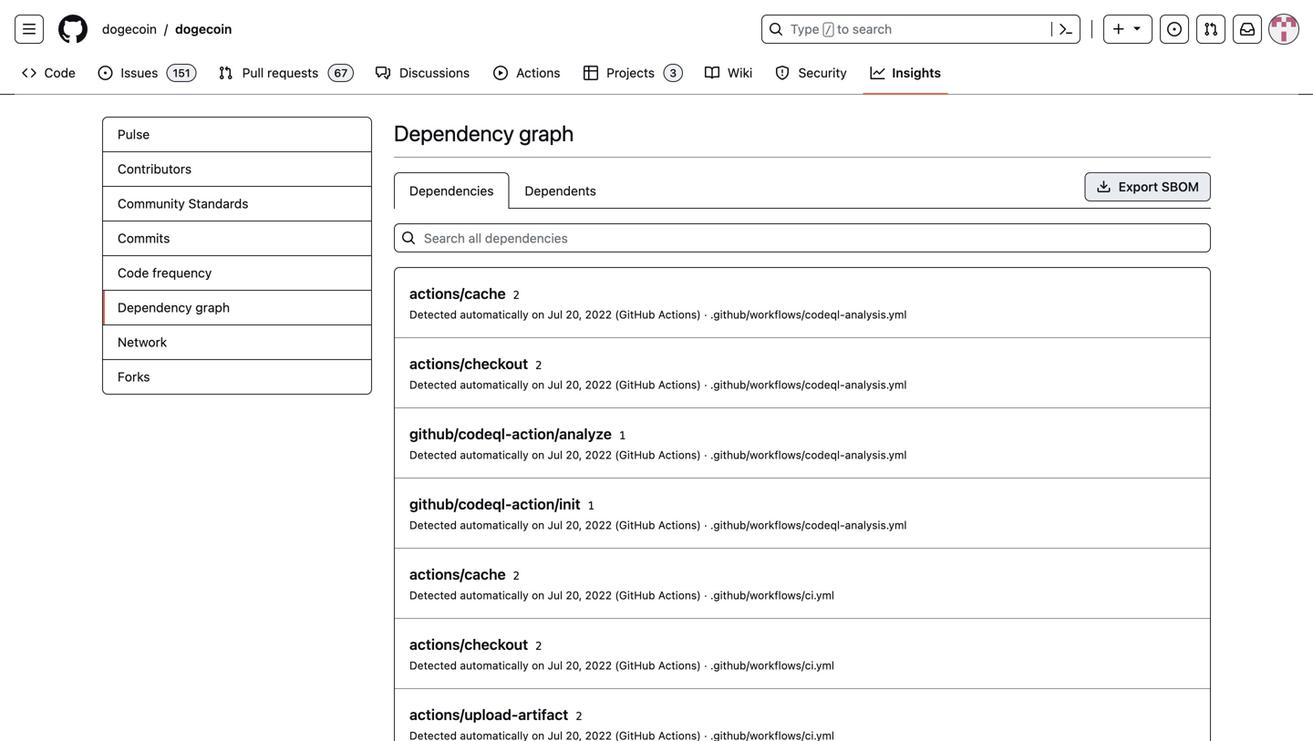 Task type: locate. For each thing, give the bounding box(es) containing it.
6 · from the top
[[704, 660, 708, 672]]

4 detected from the top
[[410, 519, 457, 532]]

1 vertical spatial actions/cache link
[[410, 564, 506, 586]]

actions) for actions/cache 2 detected automatically on jul 20, 2022 (github actions)   · .github/workflows/codeql-analysis.yml
[[659, 308, 701, 321]]

git pull request image
[[219, 66, 233, 80]]

2 .github/workflows/ci.yml link from the top
[[711, 660, 835, 672]]

1 vertical spatial 1
[[588, 500, 595, 513]]

forks
[[118, 369, 150, 385]]

(github inside 'actions/cache 2 detected automatically on jul 20, 2022 (github actions)   · .github/workflows/codeql-analysis.yml'
[[615, 308, 655, 321]]

git pull request image
[[1204, 22, 1219, 36]]

forks link
[[103, 360, 371, 394]]

actions) for actions/checkout 2 detected automatically on jul 20, 2022 (github actions)   · .github/workflows/codeql-analysis.yml
[[659, 379, 701, 391]]

jul for actions/checkout 2 detected automatically on jul 20, 2022 (github actions)   · .github/workflows/codeql-analysis.yml
[[548, 379, 563, 391]]

community standards
[[118, 196, 249, 211]]

5 (github from the top
[[615, 589, 655, 602]]

1 actions/cache from the top
[[410, 285, 506, 302]]

6 automatically from the top
[[460, 660, 529, 672]]

actions/upload-artifact 2
[[410, 707, 583, 724]]

3 actions) from the top
[[659, 449, 701, 462]]

detected inside actions/checkout 2 detected automatically on jul 20, 2022 (github actions)   · .github/workflows/codeql-analysis.yml
[[410, 379, 457, 391]]

automatically inside actions/cache 2 detected automatically on jul 20, 2022 (github actions)   · .github/workflows/ci.yml
[[460, 589, 529, 602]]

2 inside actions/checkout 2 detected automatically on jul 20, 2022 (github actions)   · .github/workflows/codeql-analysis.yml
[[536, 359, 542, 372]]

1 actions/checkout link from the top
[[410, 353, 528, 375]]

2 20, from the top
[[566, 379, 582, 391]]

6 2022 from the top
[[585, 660, 612, 672]]

detected for actions/checkout 2 detected automatically on jul 20, 2022 (github actions)   · .github/workflows/ci.yml
[[410, 660, 457, 672]]

dogecoin / dogecoin
[[102, 21, 232, 36]]

0 horizontal spatial dogecoin link
[[95, 15, 164, 44]]

automatically inside the "github/codeql-action/init 1 detected automatically on jul 20, 2022 (github actions)   · .github/workflows/codeql-analysis.yml"
[[460, 519, 529, 532]]

code right code icon
[[44, 65, 76, 80]]

1 detected from the top
[[410, 308, 457, 321]]

2 inside actions/cache 2 detected automatically on jul 20, 2022 (github actions)   · .github/workflows/ci.yml
[[513, 570, 520, 583]]

graph
[[519, 120, 574, 146], [196, 300, 230, 315]]

2 for actions/cache 2 detected automatically on jul 20, 2022 (github actions)   · .github/workflows/codeql-analysis.yml
[[513, 289, 520, 302]]

1 vertical spatial github/codeql-
[[410, 496, 512, 513]]

frequency
[[152, 265, 212, 281]]

/
[[164, 21, 168, 36], [825, 24, 832, 36]]

1 horizontal spatial graph
[[519, 120, 574, 146]]

6 (github from the top
[[615, 660, 655, 672]]

5 detected from the top
[[410, 589, 457, 602]]

standards
[[188, 196, 249, 211]]

5 · from the top
[[704, 589, 708, 602]]

(github up github/codeql-action/analyze 1 detected automatically on jul 20, 2022 (github actions)   · .github/workflows/codeql-analysis.yml
[[615, 379, 655, 391]]

actions/checkout link for actions/checkout 2 detected automatically on jul 20, 2022 (github actions)   · .github/workflows/codeql-analysis.yml
[[410, 353, 528, 375]]

.github/workflows/ci.yml for actions/checkout
[[711, 660, 835, 672]]

2022 for actions/cache 2 detected automatically on jul 20, 2022 (github actions)   · .github/workflows/ci.yml
[[585, 589, 612, 602]]

dependency graph link
[[103, 291, 371, 326]]

dependents
[[525, 183, 597, 198]]

0 horizontal spatial dependency graph
[[118, 300, 230, 315]]

code image
[[22, 66, 36, 80]]

20,
[[566, 308, 582, 321], [566, 379, 582, 391], [566, 449, 582, 462], [566, 519, 582, 532], [566, 589, 582, 602], [566, 660, 582, 672]]

on for actions/cache 2 detected automatically on jul 20, 2022 (github actions)   · .github/workflows/ci.yml
[[532, 589, 545, 602]]

0 vertical spatial actions/cache link
[[410, 283, 506, 305]]

0 vertical spatial .github/workflows/ci.yml
[[711, 589, 835, 602]]

1 horizontal spatial dogecoin
[[175, 21, 232, 36]]

github/codeql-action/analyze 1 detected automatically on jul 20, 2022 (github actions)   · .github/workflows/codeql-analysis.yml
[[410, 426, 907, 462]]

.github/workflows/ci.yml inside actions/cache 2 detected automatically on jul 20, 2022 (github actions)   · .github/workflows/ci.yml
[[711, 589, 835, 602]]

1 actions/checkout from the top
[[410, 355, 528, 373]]

on inside 'actions/cache 2 detected automatically on jul 20, 2022 (github actions)   · .github/workflows/codeql-analysis.yml'
[[532, 308, 545, 321]]

1 inside github/codeql-action/analyze 1 detected automatically on jul 20, 2022 (github actions)   · .github/workflows/codeql-analysis.yml
[[619, 430, 626, 442]]

(github inside 'actions/checkout 2 detected automatically on jul 20, 2022 (github actions)   · .github/workflows/ci.yml'
[[615, 660, 655, 672]]

4 jul from the top
[[548, 519, 563, 532]]

analysis.yml
[[845, 308, 907, 321], [845, 379, 907, 391], [845, 449, 907, 462], [845, 519, 907, 532]]

2022 up actions/cache 2 detected automatically on jul 20, 2022 (github actions)   · .github/workflows/ci.yml
[[585, 519, 612, 532]]

dependencies
[[410, 183, 494, 198]]

github/codeql- inside github/codeql-action/analyze 1 detected automatically on jul 20, 2022 (github actions)   · .github/workflows/codeql-analysis.yml
[[410, 426, 512, 443]]

actions/checkout up actions/upload- on the bottom
[[410, 636, 528, 654]]

dogecoin up 151
[[175, 21, 232, 36]]

0 vertical spatial dependency graph
[[394, 120, 574, 146]]

2
[[513, 289, 520, 302], [536, 359, 542, 372], [513, 570, 520, 583], [536, 640, 542, 653], [576, 711, 583, 723]]

on inside 'actions/checkout 2 detected automatically on jul 20, 2022 (github actions)   · .github/workflows/ci.yml'
[[532, 660, 545, 672]]

2022 up actions/checkout 2 detected automatically on jul 20, 2022 (github actions)   · .github/workflows/codeql-analysis.yml
[[585, 308, 612, 321]]

1 github/codeql- from the top
[[410, 426, 512, 443]]

.github/workflows/ci.yml inside 'actions/checkout 2 detected automatically on jul 20, 2022 (github actions)   · .github/workflows/ci.yml'
[[711, 660, 835, 672]]

3 jul from the top
[[548, 449, 563, 462]]

community standards link
[[103, 187, 371, 222]]

0 vertical spatial actions/cache
[[410, 285, 506, 302]]

1 · from the top
[[704, 308, 708, 321]]

github/codeql- down the github/codeql-action/analyze link
[[410, 496, 512, 513]]

on inside actions/cache 2 detected automatically on jul 20, 2022 (github actions)   · .github/workflows/ci.yml
[[532, 589, 545, 602]]

2 actions/cache link from the top
[[410, 564, 506, 586]]

1 vertical spatial code
[[118, 265, 149, 281]]

type / to search
[[791, 21, 892, 36]]

(github up actions/cache 2 detected automatically on jul 20, 2022 (github actions)   · .github/workflows/ci.yml
[[615, 519, 655, 532]]

5 jul from the top
[[548, 589, 563, 602]]

1 vertical spatial .github/workflows/ci.yml
[[711, 660, 835, 672]]

1 vertical spatial .github/workflows/ci.yml link
[[711, 660, 835, 672]]

1 horizontal spatial 1
[[619, 430, 626, 442]]

dependency
[[394, 120, 514, 146], [118, 300, 192, 315]]

2 inside 'actions/checkout 2 detected automatically on jul 20, 2022 (github actions)   · .github/workflows/ci.yml'
[[536, 640, 542, 653]]

0 vertical spatial actions/checkout
[[410, 355, 528, 373]]

2022 down action/analyze
[[585, 449, 612, 462]]

actions link
[[486, 59, 569, 87]]

5 20, from the top
[[566, 589, 582, 602]]

insights element
[[102, 117, 372, 395]]

·
[[704, 308, 708, 321], [704, 379, 708, 391], [704, 449, 708, 462], [704, 519, 708, 532], [704, 589, 708, 602], [704, 660, 708, 672]]

1 automatically from the top
[[460, 308, 529, 321]]

· for actions/checkout 2 detected automatically on jul 20, 2022 (github actions)   · .github/workflows/ci.yml
[[704, 660, 708, 672]]

1 horizontal spatial code
[[118, 265, 149, 281]]

detected
[[410, 308, 457, 321], [410, 379, 457, 391], [410, 449, 457, 462], [410, 519, 457, 532], [410, 589, 457, 602], [410, 660, 457, 672]]

dogecoin up issues
[[102, 21, 157, 36]]

2022 for actions/checkout 2 detected automatically on jul 20, 2022 (github actions)   · .github/workflows/ci.yml
[[585, 660, 612, 672]]

actions/cache inside actions/cache 2 detected automatically on jul 20, 2022 (github actions)   · .github/workflows/ci.yml
[[410, 566, 506, 583]]

github/codeql-action/init 1 detected automatically on jul 20, 2022 (github actions)   · .github/workflows/codeql-analysis.yml
[[410, 496, 907, 532]]

Search all dependencies text field
[[394, 224, 1211, 253]]

actions/cache link down github/codeql-action/init link
[[410, 564, 506, 586]]

automatically for actions/cache 2 detected automatically on jul 20, 2022 (github actions)   · .github/workflows/codeql-analysis.yml
[[460, 308, 529, 321]]

github/codeql- up github/codeql-action/init link
[[410, 426, 512, 443]]

.github/workflows/ci.yml link
[[711, 589, 835, 602], [711, 660, 835, 672]]

/ inside dogecoin / dogecoin
[[164, 21, 168, 36]]

insights link
[[863, 59, 949, 87]]

(github for actions/checkout 2 detected automatically on jul 20, 2022 (github actions)   · .github/workflows/ci.yml
[[615, 660, 655, 672]]

1 horizontal spatial dependency graph
[[394, 120, 574, 146]]

1 horizontal spatial /
[[825, 24, 832, 36]]

0 horizontal spatial graph
[[196, 300, 230, 315]]

actions/checkout link up the github/codeql-action/analyze link
[[410, 353, 528, 375]]

2 actions/cache from the top
[[410, 566, 506, 583]]

graph up dependents link
[[519, 120, 574, 146]]

0 vertical spatial code
[[44, 65, 76, 80]]

0 horizontal spatial code
[[44, 65, 76, 80]]

actions/checkout link up actions/upload- on the bottom
[[410, 634, 528, 656]]

network
[[118, 335, 167, 350]]

1 inside the "github/codeql-action/init 1 detected automatically on jul 20, 2022 (github actions)   · .github/workflows/codeql-analysis.yml"
[[588, 500, 595, 513]]

actions/checkout
[[410, 355, 528, 373], [410, 636, 528, 654]]

6 on from the top
[[532, 660, 545, 672]]

0 vertical spatial github/codeql-
[[410, 426, 512, 443]]

code
[[44, 65, 76, 80], [118, 265, 149, 281]]

type
[[791, 21, 820, 36]]

0 vertical spatial .github/workflows/ci.yml link
[[711, 589, 835, 602]]

actions/checkout inside actions/checkout 2 detected automatically on jul 20, 2022 (github actions)   · .github/workflows/codeql-analysis.yml
[[410, 355, 528, 373]]

sbom
[[1162, 179, 1200, 194]]

dogecoin link up issues
[[95, 15, 164, 44]]

2 .github/workflows/ci.yml from the top
[[711, 660, 835, 672]]

github/codeql-action/init link
[[410, 494, 581, 515]]

code down commits
[[118, 265, 149, 281]]

2022 inside github/codeql-action/analyze 1 detected automatically on jul 20, 2022 (github actions)   · .github/workflows/codeql-analysis.yml
[[585, 449, 612, 462]]

2 actions/checkout link from the top
[[410, 634, 528, 656]]

1 vertical spatial dependency
[[118, 300, 192, 315]]

actions/checkout for actions/checkout 2 detected automatically on jul 20, 2022 (github actions)   · .github/workflows/ci.yml
[[410, 636, 528, 654]]

2 inside 'actions/cache 2 detected automatically on jul 20, 2022 (github actions)   · .github/workflows/codeql-analysis.yml'
[[513, 289, 520, 302]]

(github up 'actions/checkout 2 detected automatically on jul 20, 2022 (github actions)   · .github/workflows/ci.yml'
[[615, 589, 655, 602]]

20, inside 'actions/cache 2 detected automatically on jul 20, 2022 (github actions)   · .github/workflows/codeql-analysis.yml'
[[566, 308, 582, 321]]

0 horizontal spatial 1
[[588, 500, 595, 513]]

5 actions) from the top
[[659, 589, 701, 602]]

(github up actions/checkout 2 detected automatically on jul 20, 2022 (github actions)   · .github/workflows/codeql-analysis.yml
[[615, 308, 655, 321]]

actions) inside actions/cache 2 detected automatically on jul 20, 2022 (github actions)   · .github/workflows/ci.yml
[[659, 589, 701, 602]]

detected inside 'actions/checkout 2 detected automatically on jul 20, 2022 (github actions)   · .github/workflows/ci.yml'
[[410, 660, 457, 672]]

1 on from the top
[[532, 308, 545, 321]]

download image
[[1097, 180, 1112, 194]]

20, inside 'actions/checkout 2 detected automatically on jul 20, 2022 (github actions)   · .github/workflows/ci.yml'
[[566, 660, 582, 672]]

4 2022 from the top
[[585, 519, 612, 532]]

4 .github/workflows/codeql- from the top
[[711, 519, 845, 532]]

security
[[799, 65, 847, 80]]

3 .github/workflows/codeql-analysis.yml link from the top
[[711, 449, 907, 462]]

(github for actions/checkout 2 detected automatically on jul 20, 2022 (github actions)   · .github/workflows/codeql-analysis.yml
[[615, 379, 655, 391]]

actions)
[[659, 308, 701, 321], [659, 379, 701, 391], [659, 449, 701, 462], [659, 519, 701, 532], [659, 589, 701, 602], [659, 660, 701, 672]]

5 automatically from the top
[[460, 589, 529, 602]]

actions/checkout 2 detected automatically on jul 20, 2022 (github actions)   · .github/workflows/ci.yml
[[410, 636, 835, 672]]

· inside 'actions/cache 2 detected automatically on jul 20, 2022 (github actions)   · .github/workflows/codeql-analysis.yml'
[[704, 308, 708, 321]]

actions/checkout link
[[410, 353, 528, 375], [410, 634, 528, 656]]

0 horizontal spatial dependency
[[118, 300, 192, 315]]

4 analysis.yml from the top
[[845, 519, 907, 532]]

0 vertical spatial 1
[[619, 430, 626, 442]]

2 automatically from the top
[[460, 379, 529, 391]]

3 detected from the top
[[410, 449, 457, 462]]

1 horizontal spatial dogecoin link
[[168, 15, 239, 44]]

3 (github from the top
[[615, 449, 655, 462]]

detected inside 'actions/cache 2 detected automatically on jul 20, 2022 (github actions)   · .github/workflows/codeql-analysis.yml'
[[410, 308, 457, 321]]

1 right action/analyze
[[619, 430, 626, 442]]

2 detected from the top
[[410, 379, 457, 391]]

3 · from the top
[[704, 449, 708, 462]]

.github/workflows/codeql-
[[711, 308, 845, 321], [711, 379, 845, 391], [711, 449, 845, 462], [711, 519, 845, 532]]

1 vertical spatial actions/cache
[[410, 566, 506, 583]]

actions/cache down search image
[[410, 285, 506, 302]]

code for code frequency
[[118, 265, 149, 281]]

notifications image
[[1241, 22, 1255, 36]]

.github/workflows/ci.yml
[[711, 589, 835, 602], [711, 660, 835, 672]]

2022 inside 'actions/cache 2 detected automatically on jul 20, 2022 (github actions)   · .github/workflows/codeql-analysis.yml'
[[585, 308, 612, 321]]

on
[[532, 308, 545, 321], [532, 379, 545, 391], [532, 449, 545, 462], [532, 519, 545, 532], [532, 589, 545, 602], [532, 660, 545, 672]]

0 horizontal spatial /
[[164, 21, 168, 36]]

3 20, from the top
[[566, 449, 582, 462]]

1 actions) from the top
[[659, 308, 701, 321]]

0 horizontal spatial dogecoin
[[102, 21, 157, 36]]

2 github/codeql- from the top
[[410, 496, 512, 513]]

actions/cache link for actions/cache 2 detected automatically on jul 20, 2022 (github actions)   · .github/workflows/ci.yml
[[410, 564, 506, 586]]

2 dogecoin from the left
[[175, 21, 232, 36]]

action/init
[[512, 496, 581, 513]]

· inside actions/checkout 2 detected automatically on jul 20, 2022 (github actions)   · .github/workflows/codeql-analysis.yml
[[704, 379, 708, 391]]

4 20, from the top
[[566, 519, 582, 532]]

2022 down actions/cache 2 detected automatically on jul 20, 2022 (github actions)   · .github/workflows/ci.yml
[[585, 660, 612, 672]]

github/codeql- inside the "github/codeql-action/init 1 detected automatically on jul 20, 2022 (github actions)   · .github/workflows/codeql-analysis.yml"
[[410, 496, 512, 513]]

.github/workflows/ci.yml link for actions/cache
[[711, 589, 835, 602]]

.github/workflows/codeql-analysis.yml link for github/codeql-action/init
[[711, 519, 907, 532]]

2022 inside actions/cache 2 detected automatically on jul 20, 2022 (github actions)   · .github/workflows/ci.yml
[[585, 589, 612, 602]]

4 on from the top
[[532, 519, 545, 532]]

1 (github from the top
[[615, 308, 655, 321]]

2022
[[585, 308, 612, 321], [585, 379, 612, 391], [585, 449, 612, 462], [585, 519, 612, 532], [585, 589, 612, 602], [585, 660, 612, 672]]

triangle down image
[[1130, 21, 1145, 35]]

(github for actions/cache 2 detected automatically on jul 20, 2022 (github actions)   · .github/workflows/codeql-analysis.yml
[[615, 308, 655, 321]]

actions) inside github/codeql-action/analyze 1 detected automatically on jul 20, 2022 (github actions)   · .github/workflows/codeql-analysis.yml
[[659, 449, 701, 462]]

1 .github/workflows/codeql- from the top
[[711, 308, 845, 321]]

jul inside github/codeql-action/analyze 1 detected automatically on jul 20, 2022 (github actions)   · .github/workflows/codeql-analysis.yml
[[548, 449, 563, 462]]

(github inside actions/checkout 2 detected automatically on jul 20, 2022 (github actions)   · .github/workflows/codeql-analysis.yml
[[615, 379, 655, 391]]

automatically inside actions/checkout 2 detected automatically on jul 20, 2022 (github actions)   · .github/workflows/codeql-analysis.yml
[[460, 379, 529, 391]]

dependency graph down frequency
[[118, 300, 230, 315]]

3 .github/workflows/codeql- from the top
[[711, 449, 845, 462]]

automatically inside 'actions/checkout 2 detected automatically on jul 20, 2022 (github actions)   · .github/workflows/ci.yml'
[[460, 660, 529, 672]]

4 automatically from the top
[[460, 519, 529, 532]]

0 vertical spatial actions/checkout link
[[410, 353, 528, 375]]

dependency graph down play "image"
[[394, 120, 574, 146]]

automatically for actions/cache 2 detected automatically on jul 20, 2022 (github actions)   · .github/workflows/ci.yml
[[460, 589, 529, 602]]

actions/cache link
[[410, 283, 506, 305], [410, 564, 506, 586]]

6 jul from the top
[[548, 660, 563, 672]]

· for actions/cache 2 detected automatically on jul 20, 2022 (github actions)   · .github/workflows/ci.yml
[[704, 589, 708, 602]]

2022 inside the "github/codeql-action/init 1 detected automatically on jul 20, 2022 (github actions)   · .github/workflows/codeql-analysis.yml"
[[585, 519, 612, 532]]

detected inside actions/cache 2 detected automatically on jul 20, 2022 (github actions)   · .github/workflows/ci.yml
[[410, 589, 457, 602]]

· inside the "github/codeql-action/init 1 detected automatically on jul 20, 2022 (github actions)   · .github/workflows/codeql-analysis.yml"
[[704, 519, 708, 532]]

1 jul from the top
[[548, 308, 563, 321]]

on inside github/codeql-action/analyze 1 detected automatically on jul 20, 2022 (github actions)   · .github/workflows/codeql-analysis.yml
[[532, 449, 545, 462]]

security link
[[768, 59, 856, 87]]

1 actions/cache link from the top
[[410, 283, 506, 305]]

2 jul from the top
[[548, 379, 563, 391]]

actions/cache inside 'actions/cache 2 detected automatically on jul 20, 2022 (github actions)   · .github/workflows/codeql-analysis.yml'
[[410, 285, 506, 302]]

2 (github from the top
[[615, 379, 655, 391]]

dogecoin link up 151
[[168, 15, 239, 44]]

2 for actions/cache 2 detected automatically on jul 20, 2022 (github actions)   · .github/workflows/ci.yml
[[513, 570, 520, 583]]

jul
[[548, 308, 563, 321], [548, 379, 563, 391], [548, 449, 563, 462], [548, 519, 563, 532], [548, 589, 563, 602], [548, 660, 563, 672]]

4 actions) from the top
[[659, 519, 701, 532]]

4 (github from the top
[[615, 519, 655, 532]]

pulse link
[[103, 118, 371, 152]]

5 on from the top
[[532, 589, 545, 602]]

actions) inside actions/checkout 2 detected automatically on jul 20, 2022 (github actions)   · .github/workflows/codeql-analysis.yml
[[659, 379, 701, 391]]

(github inside github/codeql-action/analyze 1 detected automatically on jul 20, 2022 (github actions)   · .github/workflows/codeql-analysis.yml
[[615, 449, 655, 462]]

6 20, from the top
[[566, 660, 582, 672]]

wiki link
[[698, 59, 761, 87]]

1 .github/workflows/codeql-analysis.yml link from the top
[[711, 308, 907, 321]]

actions/cache down github/codeql-action/init link
[[410, 566, 506, 583]]

4 .github/workflows/codeql-analysis.yml link from the top
[[711, 519, 907, 532]]

(github up the "github/codeql-action/init 1 detected automatically on jul 20, 2022 (github actions)   · .github/workflows/codeql-analysis.yml"
[[615, 449, 655, 462]]

shield image
[[776, 66, 790, 80]]

dogecoin link
[[95, 15, 164, 44], [168, 15, 239, 44]]

.github/workflows/codeql-analysis.yml link
[[711, 308, 907, 321], [711, 379, 907, 391], [711, 449, 907, 462], [711, 519, 907, 532]]

graph down the code frequency link
[[196, 300, 230, 315]]

dependency graph
[[394, 120, 574, 146], [118, 300, 230, 315]]

20, inside the "github/codeql-action/init 1 detected automatically on jul 20, 2022 (github actions)   · .github/workflows/codeql-analysis.yml"
[[566, 519, 582, 532]]

· inside 'actions/checkout 2 detected automatically on jul 20, 2022 (github actions)   · .github/workflows/ci.yml'
[[704, 660, 708, 672]]

2 .github/workflows/codeql- from the top
[[711, 379, 845, 391]]

automatically inside 'actions/cache 2 detected automatically on jul 20, 2022 (github actions)   · .github/workflows/codeql-analysis.yml'
[[460, 308, 529, 321]]

2 analysis.yml from the top
[[845, 379, 907, 391]]

analysis.yml inside actions/checkout 2 detected automatically on jul 20, 2022 (github actions)   · .github/workflows/codeql-analysis.yml
[[845, 379, 907, 391]]

search image
[[401, 231, 416, 245]]

1 vertical spatial actions/checkout
[[410, 636, 528, 654]]

pulse
[[118, 127, 150, 142]]

2022 for actions/checkout 2 detected automatically on jul 20, 2022 (github actions)   · .github/workflows/codeql-analysis.yml
[[585, 379, 612, 391]]

2 actions/checkout from the top
[[410, 636, 528, 654]]

detected inside the "github/codeql-action/init 1 detected automatically on jul 20, 2022 (github actions)   · .github/workflows/codeql-analysis.yml"
[[410, 519, 457, 532]]

jul inside actions/checkout 2 detected automatically on jul 20, 2022 (github actions)   · .github/workflows/codeql-analysis.yml
[[548, 379, 563, 391]]

jul inside actions/cache 2 detected automatically on jul 20, 2022 (github actions)   · .github/workflows/ci.yml
[[548, 589, 563, 602]]

1 2022 from the top
[[585, 308, 612, 321]]

list containing dogecoin / dogecoin
[[95, 15, 751, 44]]

dependencies link
[[394, 172, 509, 209]]

2022 up 'actions/checkout 2 detected automatically on jul 20, 2022 (github actions)   · .github/workflows/ci.yml'
[[585, 589, 612, 602]]

on inside actions/checkout 2 detected automatically on jul 20, 2022 (github actions)   · .github/workflows/codeql-analysis.yml
[[532, 379, 545, 391]]

6 detected from the top
[[410, 660, 457, 672]]

jul inside 'actions/cache 2 detected automatically on jul 20, 2022 (github actions)   · .github/workflows/codeql-analysis.yml'
[[548, 308, 563, 321]]

actions) inside 'actions/cache 2 detected automatically on jul 20, 2022 (github actions)   · .github/workflows/codeql-analysis.yml'
[[659, 308, 701, 321]]

dependency down code frequency
[[118, 300, 192, 315]]

actions/cache
[[410, 285, 506, 302], [410, 566, 506, 583]]

actions/cache link down search image
[[410, 283, 506, 305]]

dogecoin
[[102, 21, 157, 36], [175, 21, 232, 36]]

· inside actions/cache 2 detected automatically on jul 20, 2022 (github actions)   · .github/workflows/ci.yml
[[704, 589, 708, 602]]

1
[[619, 430, 626, 442], [588, 500, 595, 513]]

github/codeql-
[[410, 426, 512, 443], [410, 496, 512, 513]]

2 actions) from the top
[[659, 379, 701, 391]]

/ inside type / to search
[[825, 24, 832, 36]]

actions) inside 'actions/checkout 2 detected automatically on jul 20, 2022 (github actions)   · .github/workflows/ci.yml'
[[659, 660, 701, 672]]

2 2022 from the top
[[585, 379, 612, 391]]

0 vertical spatial dependency
[[394, 120, 514, 146]]

4 · from the top
[[704, 519, 708, 532]]

1 20, from the top
[[566, 308, 582, 321]]

2 .github/workflows/codeql-analysis.yml link from the top
[[711, 379, 907, 391]]

actions) for actions/cache 2 detected automatically on jul 20, 2022 (github actions)   · .github/workflows/ci.yml
[[659, 589, 701, 602]]

actions/upload-
[[410, 707, 518, 724]]

(github inside actions/cache 2 detected automatically on jul 20, 2022 (github actions)   · .github/workflows/ci.yml
[[615, 589, 655, 602]]

commits
[[118, 231, 170, 246]]

list
[[95, 15, 751, 44]]

artifact
[[518, 707, 569, 724]]

(github down actions/cache 2 detected automatically on jul 20, 2022 (github actions)   · .github/workflows/ci.yml
[[615, 660, 655, 672]]

2022 up action/analyze
[[585, 379, 612, 391]]

actions/checkout up the github/codeql-action/analyze link
[[410, 355, 528, 373]]

1 vertical spatial graph
[[196, 300, 230, 315]]

3 automatically from the top
[[460, 449, 529, 462]]

1 vertical spatial actions/checkout link
[[410, 634, 528, 656]]

3 2022 from the top
[[585, 449, 612, 462]]

20, inside actions/checkout 2 detected automatically on jul 20, 2022 (github actions)   · .github/workflows/codeql-analysis.yml
[[566, 379, 582, 391]]

1 analysis.yml from the top
[[845, 308, 907, 321]]

actions/upload-artifact link
[[410, 704, 569, 726]]

1 .github/workflows/ci.yml link from the top
[[711, 589, 835, 602]]

1 right action/init
[[588, 500, 595, 513]]

.github/workflows/ci.yml link for actions/checkout
[[711, 660, 835, 672]]

2 · from the top
[[704, 379, 708, 391]]

2022 inside actions/checkout 2 detected automatically on jul 20, 2022 (github actions)   · .github/workflows/codeql-analysis.yml
[[585, 379, 612, 391]]

automatically
[[460, 308, 529, 321], [460, 379, 529, 391], [460, 449, 529, 462], [460, 519, 529, 532], [460, 589, 529, 602], [460, 660, 529, 672]]

actions/cache 2 detected automatically on jul 20, 2022 (github actions)   · .github/workflows/codeql-analysis.yml
[[410, 285, 907, 321]]

2022 inside 'actions/checkout 2 detected automatically on jul 20, 2022 (github actions)   · .github/workflows/ci.yml'
[[585, 660, 612, 672]]

actions/checkout inside 'actions/checkout 2 detected automatically on jul 20, 2022 (github actions)   · .github/workflows/ci.yml'
[[410, 636, 528, 654]]

dependency up dependencies 'link'
[[394, 120, 514, 146]]

1 vertical spatial dependency graph
[[118, 300, 230, 315]]

2 inside actions/upload-artifact 2
[[576, 711, 583, 723]]

2 on from the top
[[532, 379, 545, 391]]

jul inside 'actions/checkout 2 detected automatically on jul 20, 2022 (github actions)   · .github/workflows/ci.yml'
[[548, 660, 563, 672]]

20, inside actions/cache 2 detected automatically on jul 20, 2022 (github actions)   · .github/workflows/ci.yml
[[566, 589, 582, 602]]

2 dogecoin link from the left
[[168, 15, 239, 44]]

(github
[[615, 308, 655, 321], [615, 379, 655, 391], [615, 449, 655, 462], [615, 519, 655, 532], [615, 589, 655, 602], [615, 660, 655, 672]]

6 actions) from the top
[[659, 660, 701, 672]]

actions/checkout for actions/checkout 2 detected automatically on jul 20, 2022 (github actions)   · .github/workflows/codeql-analysis.yml
[[410, 355, 528, 373]]

5 2022 from the top
[[585, 589, 612, 602]]

2022 for actions/cache 2 detected automatically on jul 20, 2022 (github actions)   · .github/workflows/codeql-analysis.yml
[[585, 308, 612, 321]]

1 .github/workflows/ci.yml from the top
[[711, 589, 835, 602]]

on for actions/checkout 2 detected automatically on jul 20, 2022 (github actions)   · .github/workflows/ci.yml
[[532, 660, 545, 672]]

3 on from the top
[[532, 449, 545, 462]]

3 analysis.yml from the top
[[845, 449, 907, 462]]

code inside "insights" element
[[118, 265, 149, 281]]

actions/checkout 2 detected automatically on jul 20, 2022 (github actions)   · .github/workflows/codeql-analysis.yml
[[410, 355, 907, 391]]



Task type: describe. For each thing, give the bounding box(es) containing it.
play image
[[493, 66, 508, 80]]

dependency graph inside "insights" element
[[118, 300, 230, 315]]

issue opened image
[[98, 66, 113, 80]]

plus image
[[1112, 22, 1127, 36]]

analysis.yml inside github/codeql-action/analyze 1 detected automatically on jul 20, 2022 (github actions)   · .github/workflows/codeql-analysis.yml
[[845, 449, 907, 462]]

homepage image
[[58, 15, 88, 44]]

code frequency link
[[103, 256, 371, 291]]

on for actions/checkout 2 detected automatically on jul 20, 2022 (github actions)   · .github/workflows/codeql-analysis.yml
[[532, 379, 545, 391]]

contributors
[[118, 161, 192, 177]]

pull requests
[[242, 65, 319, 80]]

.github/workflows/codeql- inside github/codeql-action/analyze 1 detected automatically on jul 20, 2022 (github actions)   · .github/workflows/codeql-analysis.yml
[[711, 449, 845, 462]]

issue opened image
[[1168, 22, 1182, 36]]

actions/cache 2 detected automatically on jul 20, 2022 (github actions)   · .github/workflows/ci.yml
[[410, 566, 835, 602]]

detected for actions/cache 2 detected automatically on jul 20, 2022 (github actions)   · .github/workflows/codeql-analysis.yml
[[410, 308, 457, 321]]

20, for actions/cache 2 detected automatically on jul 20, 2022 (github actions)   · .github/workflows/codeql-analysis.yml
[[566, 308, 582, 321]]

.github/workflows/codeql-analysis.yml link for actions/cache
[[711, 308, 907, 321]]

automatically for actions/checkout 2 detected automatically on jul 20, 2022 (github actions)   · .github/workflows/codeql-analysis.yml
[[460, 379, 529, 391]]

dependents link
[[509, 172, 612, 209]]

wiki
[[728, 65, 753, 80]]

actions/checkout link for actions/checkout 2 detected automatically on jul 20, 2022 (github actions)   · .github/workflows/ci.yml
[[410, 634, 528, 656]]

jul for actions/checkout 2 detected automatically on jul 20, 2022 (github actions)   · .github/workflows/ci.yml
[[548, 660, 563, 672]]

.github/workflows/ci.yml for actions/cache
[[711, 589, 835, 602]]

github/codeql- for github/codeql-action/init
[[410, 496, 512, 513]]

pull
[[242, 65, 264, 80]]

code frequency
[[118, 265, 212, 281]]

code for code
[[44, 65, 76, 80]]

action/analyze
[[512, 426, 612, 443]]

github/codeql- for github/codeql-action/analyze
[[410, 426, 512, 443]]

on inside the "github/codeql-action/init 1 detected automatically on jul 20, 2022 (github actions)   · .github/workflows/codeql-analysis.yml"
[[532, 519, 545, 532]]

graph inside dependency graph link
[[196, 300, 230, 315]]

actions) for actions/checkout 2 detected automatically on jul 20, 2022 (github actions)   · .github/workflows/ci.yml
[[659, 660, 701, 672]]

community
[[118, 196, 185, 211]]

dependency inside "insights" element
[[118, 300, 192, 315]]

detected for actions/cache 2 detected automatically on jul 20, 2022 (github actions)   · .github/workflows/ci.yml
[[410, 589, 457, 602]]

· for actions/checkout 2 detected automatically on jul 20, 2022 (github actions)   · .github/workflows/codeql-analysis.yml
[[704, 379, 708, 391]]

.github/workflows/codeql-analysis.yml link for github/codeql-action/analyze
[[711, 449, 907, 462]]

1 for action/init
[[588, 500, 595, 513]]

0 vertical spatial graph
[[519, 120, 574, 146]]

.github/workflows/codeql-analysis.yml link for actions/checkout
[[711, 379, 907, 391]]

1 for action/analyze
[[619, 430, 626, 442]]

(github for actions/cache 2 detected automatically on jul 20, 2022 (github actions)   · .github/workflows/ci.yml
[[615, 589, 655, 602]]

actions) inside the "github/codeql-action/init 1 detected automatically on jul 20, 2022 (github actions)   · .github/workflows/codeql-analysis.yml"
[[659, 519, 701, 532]]

comment discussion image
[[376, 66, 391, 80]]

issues
[[121, 65, 158, 80]]

table image
[[584, 66, 598, 80]]

20, for actions/checkout 2 detected automatically on jul 20, 2022 (github actions)   · .github/workflows/codeql-analysis.yml
[[566, 379, 582, 391]]

dependency insights menu element
[[394, 172, 1211, 209]]

2 for actions/checkout 2 detected automatically on jul 20, 2022 (github actions)   · .github/workflows/codeql-analysis.yml
[[536, 359, 542, 372]]

code link
[[15, 59, 83, 87]]

actions/cache for actions/cache 2 detected automatically on jul 20, 2022 (github actions)   · .github/workflows/ci.yml
[[410, 566, 506, 583]]

jul for actions/cache 2 detected automatically on jul 20, 2022 (github actions)   · .github/workflows/codeql-analysis.yml
[[548, 308, 563, 321]]

to
[[838, 21, 849, 36]]

graph image
[[871, 66, 885, 80]]

discussions
[[400, 65, 470, 80]]

/ for dogecoin
[[164, 21, 168, 36]]

.github/workflows/codeql- inside 'actions/cache 2 detected automatically on jul 20, 2022 (github actions)   · .github/workflows/codeql-analysis.yml'
[[711, 308, 845, 321]]

(github inside the "github/codeql-action/init 1 detected automatically on jul 20, 2022 (github actions)   · .github/workflows/codeql-analysis.yml"
[[615, 519, 655, 532]]

20, inside github/codeql-action/analyze 1 detected automatically on jul 20, 2022 (github actions)   · .github/workflows/codeql-analysis.yml
[[566, 449, 582, 462]]

3
[[670, 67, 677, 79]]

67
[[334, 67, 348, 79]]

/ for type
[[825, 24, 832, 36]]

on for actions/cache 2 detected automatically on jul 20, 2022 (github actions)   · .github/workflows/codeql-analysis.yml
[[532, 308, 545, 321]]

2 for actions/checkout 2 detected automatically on jul 20, 2022 (github actions)   · .github/workflows/ci.yml
[[536, 640, 542, 653]]

discussions link
[[369, 59, 479, 87]]

actions/cache link for actions/cache 2 detected automatically on jul 20, 2022 (github actions)   · .github/workflows/codeql-analysis.yml
[[410, 283, 506, 305]]

commits link
[[103, 222, 371, 256]]

export sbom link
[[1085, 172, 1211, 202]]

automatically inside github/codeql-action/analyze 1 detected automatically on jul 20, 2022 (github actions)   · .github/workflows/codeql-analysis.yml
[[460, 449, 529, 462]]

detected for actions/checkout 2 detected automatically on jul 20, 2022 (github actions)   · .github/workflows/codeql-analysis.yml
[[410, 379, 457, 391]]

jul inside the "github/codeql-action/init 1 detected automatically on jul 20, 2022 (github actions)   · .github/workflows/codeql-analysis.yml"
[[548, 519, 563, 532]]

20, for actions/cache 2 detected automatically on jul 20, 2022 (github actions)   · .github/workflows/ci.yml
[[566, 589, 582, 602]]

1 dogecoin from the left
[[102, 21, 157, 36]]

151
[[173, 67, 190, 79]]

search
[[853, 21, 892, 36]]

jul for actions/cache 2 detected automatically on jul 20, 2022 (github actions)   · .github/workflows/ci.yml
[[548, 589, 563, 602]]

actions
[[517, 65, 561, 80]]

command palette image
[[1059, 22, 1074, 36]]

github/codeql-action/analyze link
[[410, 423, 612, 445]]

.github/workflows/codeql- inside the "github/codeql-action/init 1 detected automatically on jul 20, 2022 (github actions)   · .github/workflows/codeql-analysis.yml"
[[711, 519, 845, 532]]

detected inside github/codeql-action/analyze 1 detected automatically on jul 20, 2022 (github actions)   · .github/workflows/codeql-analysis.yml
[[410, 449, 457, 462]]

insights
[[892, 65, 941, 80]]

· inside github/codeql-action/analyze 1 detected automatically on jul 20, 2022 (github actions)   · .github/workflows/codeql-analysis.yml
[[704, 449, 708, 462]]

automatically for actions/checkout 2 detected automatically on jul 20, 2022 (github actions)   · .github/workflows/ci.yml
[[460, 660, 529, 672]]

1 horizontal spatial dependency
[[394, 120, 514, 146]]

1 dogecoin link from the left
[[95, 15, 164, 44]]

analysis.yml inside 'actions/cache 2 detected automatically on jul 20, 2022 (github actions)   · .github/workflows/codeql-analysis.yml'
[[845, 308, 907, 321]]

requests
[[267, 65, 319, 80]]

projects
[[607, 65, 655, 80]]

network link
[[103, 326, 371, 360]]

actions/cache for actions/cache 2 detected automatically on jul 20, 2022 (github actions)   · .github/workflows/codeql-analysis.yml
[[410, 285, 506, 302]]

export sbom
[[1119, 179, 1200, 194]]

· for actions/cache 2 detected automatically on jul 20, 2022 (github actions)   · .github/workflows/codeql-analysis.yml
[[704, 308, 708, 321]]

.github/workflows/codeql- inside actions/checkout 2 detected automatically on jul 20, 2022 (github actions)   · .github/workflows/codeql-analysis.yml
[[711, 379, 845, 391]]

book image
[[705, 66, 720, 80]]

20, for actions/checkout 2 detected automatically on jul 20, 2022 (github actions)   · .github/workflows/ci.yml
[[566, 660, 582, 672]]

export
[[1119, 179, 1159, 194]]

contributors link
[[103, 152, 371, 187]]

analysis.yml inside the "github/codeql-action/init 1 detected automatically on jul 20, 2022 (github actions)   · .github/workflows/codeql-analysis.yml"
[[845, 519, 907, 532]]



Task type: vqa. For each thing, say whether or not it's contained in the screenshot.
jul inside the github/codeql-action/analyze 1 Detected automatically on Jul 20, 2022 (GitHub Actions)   · .github/workflows/codeql-analysis.yml
yes



